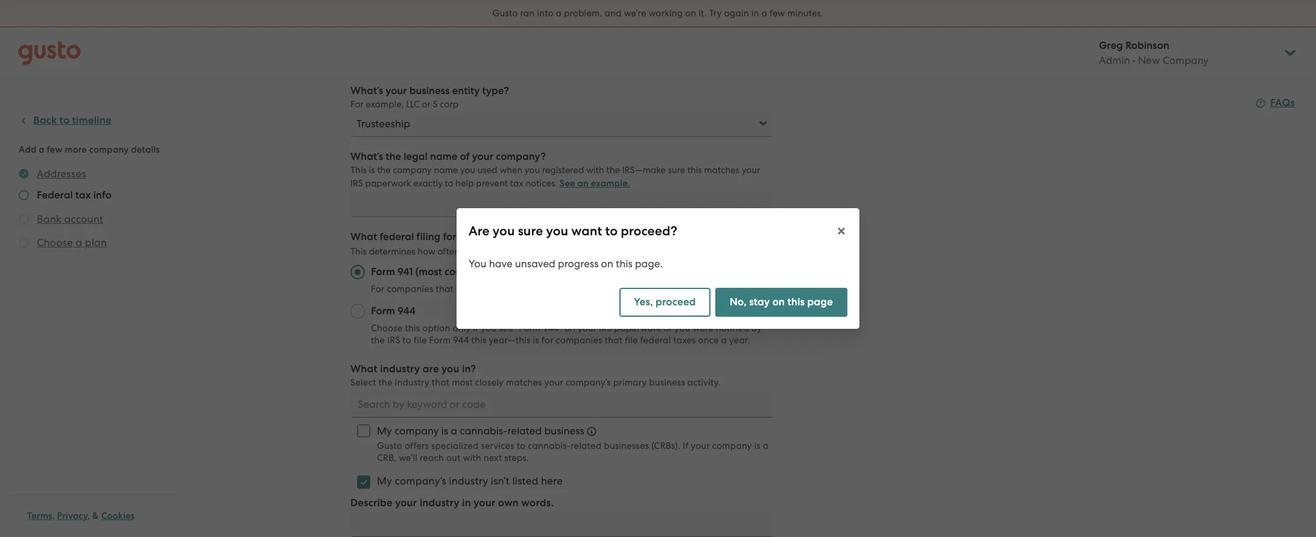 Task type: describe. For each thing, give the bounding box(es) containing it.
&
[[92, 510, 99, 521]]

My company's industry isn't listed here checkbox
[[351, 469, 377, 495]]

notices.
[[526, 178, 558, 189]]

common)
[[445, 266, 489, 278]]

or inside form 944 choose this option only if you see "form 944" on your irs paperwork or you were notified by the irs to file form 944 this year—this is for companies that file federal taxes once a year.
[[664, 323, 673, 334]]

cookies
[[101, 510, 135, 521]]

quarter.
[[553, 284, 587, 294]]

on right progress at the left of the page
[[601, 258, 614, 270]]

primary
[[613, 377, 647, 388]]

how
[[418, 246, 436, 257]]

try
[[709, 8, 722, 19]]

year—this
[[489, 335, 531, 346]]

companies inside form 941 (most common) for companies that file federal taxes each quarter.
[[387, 284, 434, 294]]

you up notices.
[[525, 165, 540, 176]]

registered
[[542, 165, 584, 176]]

company inside what federal filing form did the irs assign to your company? this determines how often your company files federal taxes.
[[483, 246, 522, 257]]

legal
[[404, 150, 428, 163]]

my for my company's industry isn't listed here
[[377, 475, 392, 487]]

example.
[[591, 178, 631, 189]]

crb,
[[377, 453, 397, 463]]

your inside this is the company name you used when you registered with the irs—make sure this matches your irs paperwork exactly to help prevent tax notices.
[[742, 165, 761, 176]]

gusto offers specialized services to cannabis-related businesses (crbs). if your company is a crb, we'll reach out with next steps.
[[377, 440, 769, 463]]

gusto ran into a problem, and we're working on it. try again in a few minutes.
[[493, 8, 824, 19]]

the inside what federal filing form did the irs assign to your company? this determines how often your company files federal taxes.
[[486, 231, 502, 243]]

help
[[456, 178, 474, 189]]

yes,
[[634, 296, 653, 308]]

cannabis- inside gusto offers specialized services to cannabis-related businesses (crbs). if your company is a crb, we'll reach out with next steps.
[[528, 440, 571, 451]]

choose
[[371, 323, 403, 334]]

again
[[724, 8, 749, 19]]

paperwork inside form 944 choose this option only if you see "form 944" on your irs paperwork or you were notified by the irs to file form 944 this year—this is for companies that file federal taxes once a year.
[[615, 323, 662, 334]]

used
[[478, 165, 498, 176]]

taxes inside form 944 choose this option only if you see "form 944" on your irs paperwork or you were notified by the irs to file form 944 this year—this is for companies that file federal taxes once a year.
[[673, 335, 696, 346]]

is inside form 944 choose this option only if you see "form 944" on your irs paperwork or you were notified by the irs to file form 944 this year—this is for companies that file federal taxes once a year.
[[533, 335, 539, 346]]

company inside this is the company name you used when you registered with the irs—make sure this matches your irs paperwork exactly to help prevent tax notices.
[[393, 165, 432, 176]]

Describe your industry in your own words. field
[[351, 510, 773, 537]]

federal up determines
[[380, 231, 414, 243]]

llc
[[406, 99, 420, 110]]

0 horizontal spatial company's
[[395, 475, 446, 487]]

you have unsaved progress on this page.
[[469, 258, 663, 270]]

form 941 (most common) for companies that file federal taxes each quarter.
[[371, 266, 587, 294]]

what's your business entity type? for example, llc or s corp
[[351, 84, 509, 110]]

entity
[[452, 84, 480, 97]]

what for industry
[[351, 363, 378, 375]]

describe
[[351, 497, 393, 509]]

example,
[[366, 99, 404, 110]]

companies inside form 944 choose this option only if you see "form 944" on your irs paperwork or you were notified by the irs to file form 944 this year—this is for companies that file federal taxes once a year.
[[556, 335, 603, 346]]

offers
[[405, 440, 429, 451]]

this inside this is the company name you used when you registered with the irs—make sure this matches your irs paperwork exactly to help prevent tax notices.
[[351, 165, 367, 176]]

businesses
[[604, 440, 649, 451]]

this inside this is the company name you used when you registered with the irs—make sure this matches your irs paperwork exactly to help prevent tax notices.
[[688, 165, 702, 176]]

on inside button
[[773, 296, 785, 308]]

year.
[[730, 335, 750, 346]]

"form
[[516, 323, 541, 334]]

page.
[[635, 258, 663, 270]]

my company's industry isn't listed here
[[377, 475, 563, 487]]

no,
[[730, 296, 747, 308]]

into
[[537, 8, 554, 19]]

are you sure you want to proceed?
[[469, 223, 678, 239]]

determines
[[369, 246, 416, 257]]

to inside form 944 choose this option only if you see "form 944" on your irs paperwork or you were notified by the irs to file form 944 this year—this is for companies that file federal taxes once a year.
[[403, 335, 412, 346]]

we're
[[624, 8, 647, 19]]

industry up describe your industry in your own words.
[[449, 475, 488, 487]]

for inside form 941 (most common) for companies that file federal taxes each quarter.
[[371, 284, 385, 294]]

steps.
[[505, 453, 529, 463]]

type?
[[482, 84, 509, 97]]

2 horizontal spatial file
[[625, 335, 638, 346]]

cookies button
[[101, 509, 135, 523]]

company's inside what industry are you in? select the industry that most closely matches your company's primary business activity.
[[566, 377, 611, 388]]

irs inside this is the company name you used when you registered with the irs—make sure this matches your irs paperwork exactly to help prevent tax notices.
[[351, 178, 363, 189]]

what federal filing form did the irs assign to your company? this determines how often your company files federal taxes.
[[351, 231, 640, 257]]

services
[[481, 440, 515, 451]]

1 , from the left
[[52, 510, 55, 521]]

that inside form 944 choose this option only if you see "form 944" on your irs paperwork or you were notified by the irs to file form 944 this year—this is for companies that file federal taxes once a year.
[[605, 335, 623, 346]]

listed
[[513, 475, 539, 487]]

for
[[542, 335, 554, 346]]

form for form 944
[[371, 305, 395, 317]]

you right are
[[493, 223, 515, 239]]

you inside what industry are you in? select the industry that most closely matches your company's primary business activity.
[[442, 363, 460, 375]]

next
[[484, 453, 502, 463]]

the inside form 944 choose this option only if you see "form 944" on your irs paperwork or you were notified by the irs to file form 944 this year—this is for companies that file federal taxes once a year.
[[371, 335, 385, 346]]

once
[[698, 335, 719, 346]]

sure inside are you sure you want to proceed? dialog
[[518, 223, 543, 239]]

irs inside what federal filing form did the irs assign to your company? this determines how often your company files federal taxes.
[[504, 231, 519, 243]]

terms , privacy , & cookies
[[27, 510, 135, 521]]

see
[[560, 178, 575, 189]]

see
[[499, 323, 513, 334]]

this is the company name you used when you registered with the irs—make sure this matches your irs paperwork exactly to help prevent tax notices.
[[351, 165, 761, 189]]

by
[[752, 323, 762, 334]]

form
[[443, 231, 466, 243]]

were
[[693, 323, 714, 334]]

working
[[649, 8, 683, 19]]

did
[[468, 231, 484, 243]]

specialized
[[431, 440, 479, 451]]

(most
[[416, 266, 442, 278]]

prevent
[[476, 178, 508, 189]]

unsaved
[[515, 258, 556, 270]]

stay
[[750, 296, 770, 308]]

industry left are
[[380, 363, 420, 375]]

terms link
[[27, 510, 52, 521]]

progress
[[558, 258, 599, 270]]

reach
[[420, 453, 444, 463]]

exactly
[[413, 178, 443, 189]]

federal inside form 941 (most common) for companies that file federal taxes each quarter.
[[472, 284, 502, 294]]

paperwork inside this is the company name you used when you registered with the irs—make sure this matches your irs paperwork exactly to help prevent tax notices.
[[365, 178, 411, 189]]

this down the if
[[472, 335, 487, 346]]

see an example.
[[560, 178, 631, 189]]

this inside what federal filing form did the irs assign to your company? this determines how often your company files federal taxes.
[[351, 246, 367, 257]]

what industry are you in? select the industry that most closely matches your company's primary business activity.
[[351, 363, 721, 388]]

my company is a cannabis-related business
[[377, 425, 585, 437]]

federal up you have unsaved progress on this page.
[[543, 246, 572, 257]]

of
[[460, 150, 470, 163]]

industry down my company's industry isn't listed here
[[420, 497, 460, 509]]

filing
[[417, 231, 441, 243]]

select
[[351, 377, 376, 388]]

with inside gusto offers specialized services to cannabis-related businesses (crbs). if your company is a crb, we'll reach out with next steps.
[[463, 453, 481, 463]]

the inside what industry are you in? select the industry that most closely matches your company's primary business activity.
[[379, 377, 393, 388]]

you left were
[[675, 323, 691, 334]]

ran
[[520, 8, 535, 19]]

want
[[572, 223, 602, 239]]

taxes inside form 941 (most common) for companies that file federal taxes each quarter.
[[504, 284, 527, 294]]

when
[[500, 165, 523, 176]]

faqs button
[[1256, 96, 1296, 110]]

0 horizontal spatial file
[[414, 335, 427, 346]]

related inside gusto offers specialized services to cannabis-related businesses (crbs). if your company is a crb, we'll reach out with next steps.
[[571, 440, 602, 451]]

with inside this is the company name you used when you registered with the irs—make sure this matches your irs paperwork exactly to help prevent tax notices.
[[586, 165, 604, 176]]



Task type: locate. For each thing, give the bounding box(es) containing it.
1 horizontal spatial company's
[[566, 377, 611, 388]]

that inside form 941 (most common) for companies that file federal taxes each quarter.
[[436, 284, 454, 294]]

2 what's from the top
[[351, 150, 383, 163]]

you up the most
[[442, 363, 460, 375]]

form down option
[[429, 335, 451, 346]]

gusto for gusto offers specialized services to cannabis-related businesses (crbs). if your company is a crb, we'll reach out with next steps.
[[377, 440, 403, 451]]

1 vertical spatial form
[[371, 305, 395, 317]]

on right stay
[[773, 296, 785, 308]]

1 vertical spatial in
[[462, 497, 471, 509]]

0 horizontal spatial companies
[[387, 284, 434, 294]]

file down option
[[414, 335, 427, 346]]

cannabis- up services
[[460, 425, 508, 437]]

1 vertical spatial with
[[463, 453, 481, 463]]

or left s
[[422, 99, 431, 110]]

1 horizontal spatial cannabis-
[[528, 440, 571, 451]]

taxes left 'each'
[[504, 284, 527, 294]]

a inside form 944 choose this option only if you see "form 944" on your irs paperwork or you were notified by the irs to file form 944 this year—this is for companies that file federal taxes once a year.
[[721, 335, 727, 346]]

2 this from the top
[[351, 246, 367, 257]]

company up have
[[483, 246, 522, 257]]

0 vertical spatial or
[[422, 99, 431, 110]]

companies
[[387, 284, 434, 294], [556, 335, 603, 346]]

to inside this is the company name you used when you registered with the irs—make sure this matches your irs paperwork exactly to help prevent tax notices.
[[445, 178, 454, 189]]

in
[[752, 8, 759, 19], [462, 497, 471, 509]]

to inside gusto offers specialized services to cannabis-related businesses (crbs). if your company is a crb, we'll reach out with next steps.
[[517, 440, 526, 451]]

companies down 944"
[[556, 335, 603, 346]]

gusto up crb,
[[377, 440, 403, 451]]

1 vertical spatial for
[[371, 284, 385, 294]]

if
[[683, 440, 689, 451]]

1 horizontal spatial business
[[545, 425, 585, 437]]

account menu element
[[1084, 27, 1299, 78]]

1 horizontal spatial for
[[371, 284, 385, 294]]

we'll
[[399, 453, 418, 463]]

0 vertical spatial in
[[752, 8, 759, 19]]

form for form 941 (most common)
[[371, 266, 395, 278]]

1 horizontal spatial gusto
[[493, 8, 518, 19]]

own
[[498, 497, 519, 509]]

out
[[446, 453, 461, 463]]

home image
[[18, 41, 81, 65]]

1 vertical spatial my
[[377, 475, 392, 487]]

1 vertical spatial business
[[649, 377, 685, 388]]

company's left primary
[[566, 377, 611, 388]]

this
[[688, 165, 702, 176], [616, 258, 633, 270], [788, 296, 805, 308], [405, 323, 420, 334], [472, 335, 487, 346]]

what up determines
[[351, 231, 377, 243]]

cannabis- up "steps."
[[528, 440, 571, 451]]

most
[[452, 377, 473, 388]]

1 vertical spatial 944
[[453, 335, 469, 346]]

for inside what's your business entity type? for example, llc or s corp
[[351, 99, 364, 110]]

that down are
[[432, 377, 450, 388]]

0 vertical spatial company?
[[496, 150, 546, 163]]

1 horizontal spatial with
[[586, 165, 604, 176]]

that up primary
[[605, 335, 623, 346]]

0 vertical spatial 944
[[398, 305, 416, 317]]

1 horizontal spatial 944
[[453, 335, 469, 346]]

federal down common)
[[472, 284, 502, 294]]

is inside this is the company name you used when you registered with the irs—make sure this matches your irs paperwork exactly to help prevent tax notices.
[[369, 165, 375, 176]]

company?
[[496, 150, 546, 163], [590, 231, 640, 243]]

1 vertical spatial what
[[351, 363, 378, 375]]

this
[[351, 165, 367, 176], [351, 246, 367, 257]]

on left "it."
[[686, 8, 697, 19]]

yes, proceed button
[[620, 288, 711, 317]]

file
[[456, 284, 469, 294], [414, 335, 427, 346], [625, 335, 638, 346]]

business left "activity."
[[649, 377, 685, 388]]

tax
[[510, 178, 524, 189]]

here
[[541, 475, 563, 487]]

0 horizontal spatial related
[[508, 425, 542, 437]]

see an example. button
[[560, 176, 631, 191]]

your inside what's your business entity type? for example, llc or s corp
[[386, 84, 407, 97]]

proceed
[[656, 296, 696, 308]]

on inside form 944 choose this option only if you see "form 944" on your irs paperwork or you were notified by the irs to file form 944 this year—this is for companies that file federal taxes once a year.
[[565, 323, 576, 334]]

0 vertical spatial matches
[[704, 165, 740, 176]]

sure right irs—make
[[668, 165, 686, 176]]

with right out
[[463, 453, 481, 463]]

taxes.
[[575, 246, 599, 257]]

name inside this is the company name you used when you registered with the irs—make sure this matches your irs paperwork exactly to help prevent tax notices.
[[434, 165, 458, 176]]

that
[[436, 284, 454, 294], [605, 335, 623, 346], [432, 377, 450, 388]]

taxes down were
[[673, 335, 696, 346]]

paperwork down legal
[[365, 178, 411, 189]]

industry
[[380, 363, 420, 375], [395, 377, 430, 388], [449, 475, 488, 487], [420, 497, 460, 509]]

or down yes, proceed button
[[664, 323, 673, 334]]

sure up files
[[518, 223, 543, 239]]

to right want
[[606, 223, 618, 239]]

1 what's from the top
[[351, 84, 383, 97]]

gusto left ran
[[493, 8, 518, 19]]

1 vertical spatial companies
[[556, 335, 603, 346]]

are
[[423, 363, 439, 375]]

944"
[[543, 323, 562, 334]]

on right 944"
[[565, 323, 576, 334]]

0 vertical spatial cannabis-
[[460, 425, 508, 437]]

activity.
[[688, 377, 721, 388]]

you
[[469, 258, 487, 270]]

company's down reach
[[395, 475, 446, 487]]

1 vertical spatial company?
[[590, 231, 640, 243]]

to right the assign at the left of the page
[[554, 231, 564, 243]]

related
[[508, 425, 542, 437], [571, 440, 602, 451]]

, left &
[[88, 510, 90, 521]]

file inside form 941 (most common) for companies that file federal taxes each quarter.
[[456, 284, 469, 294]]

companies down 941
[[387, 284, 434, 294]]

that inside what industry are you in? select the industry that most closely matches your company's primary business activity.
[[432, 377, 450, 388]]

, left privacy link on the left of the page
[[52, 510, 55, 521]]

0 horizontal spatial or
[[422, 99, 431, 110]]

0 horizontal spatial cannabis-
[[460, 425, 508, 437]]

1 horizontal spatial matches
[[704, 165, 740, 176]]

1 vertical spatial or
[[664, 323, 673, 334]]

1 horizontal spatial companies
[[556, 335, 603, 346]]

with
[[586, 165, 604, 176], [463, 453, 481, 463]]

isn't
[[491, 475, 510, 487]]

matches inside what industry are you in? select the industry that most closely matches your company's primary business activity.
[[506, 377, 542, 388]]

assign
[[521, 231, 552, 243]]

company? up taxes.
[[590, 231, 640, 243]]

business inside what industry are you in? select the industry that most closely matches your company's primary business activity.
[[649, 377, 685, 388]]

944 up choose
[[398, 305, 416, 317]]

0 vertical spatial paperwork
[[365, 178, 411, 189]]

1 horizontal spatial ,
[[88, 510, 90, 521]]

to up "steps."
[[517, 440, 526, 451]]

0 vertical spatial companies
[[387, 284, 434, 294]]

944
[[398, 305, 416, 317], [453, 335, 469, 346]]

941
[[398, 266, 413, 278]]

each
[[529, 284, 550, 294]]

to left the 'help'
[[445, 178, 454, 189]]

1 horizontal spatial taxes
[[673, 335, 696, 346]]

notified
[[716, 323, 749, 334]]

privacy
[[57, 510, 88, 521]]

form down determines
[[371, 266, 395, 278]]

company down legal
[[393, 165, 432, 176]]

in?
[[462, 363, 476, 375]]

0 vertical spatial taxes
[[504, 284, 527, 294]]

name
[[430, 150, 458, 163], [434, 165, 458, 176]]

if
[[473, 323, 479, 334]]

None radio
[[351, 304, 365, 319]]

2 vertical spatial that
[[432, 377, 450, 388]]

few
[[770, 8, 785, 19]]

2 vertical spatial form
[[429, 335, 451, 346]]

what's the legal name of your company?
[[351, 150, 546, 163]]

0 horizontal spatial taxes
[[504, 284, 527, 294]]

my up crb,
[[377, 425, 392, 437]]

1 vertical spatial paperwork
[[615, 323, 662, 334]]

0 horizontal spatial company?
[[496, 150, 546, 163]]

are
[[469, 223, 490, 239]]

1 what from the top
[[351, 231, 377, 243]]

1 vertical spatial taxes
[[673, 335, 696, 346]]

company? inside what federal filing form did the irs assign to your company? this determines how often your company files federal taxes.
[[590, 231, 640, 243]]

what inside what industry are you in? select the industry that most closely matches your company's primary business activity.
[[351, 363, 378, 375]]

this left option
[[405, 323, 420, 334]]

federal down yes, proceed button
[[641, 335, 671, 346]]

what up select at the left of the page
[[351, 363, 378, 375]]

company inside gusto offers specialized services to cannabis-related businesses (crbs). if your company is a crb, we'll reach out with next steps.
[[713, 440, 752, 451]]

company? up when
[[496, 150, 546, 163]]

1 this from the top
[[351, 165, 367, 176]]

form 944 choose this option only if you see "form 944" on your irs paperwork or you were notified by the irs to file form 944 this year—this is for companies that file federal taxes once a year.
[[371, 305, 762, 346]]

my down crb,
[[377, 475, 392, 487]]

0 horizontal spatial 944
[[398, 305, 416, 317]]

form inside form 941 (most common) for companies that file federal taxes each quarter.
[[371, 266, 395, 278]]

on
[[686, 8, 697, 19], [601, 258, 614, 270], [773, 296, 785, 308], [565, 323, 576, 334]]

file down common)
[[456, 284, 469, 294]]

with up see an example.
[[586, 165, 604, 176]]

words.
[[522, 497, 554, 509]]

matches inside this is the company name you used when you registered with the irs—make sure this matches your irs paperwork exactly to help prevent tax notices.
[[704, 165, 740, 176]]

0 horizontal spatial business
[[410, 84, 450, 97]]

you down what's the legal name of your company? text box
[[546, 223, 569, 239]]

file down 'yes,' at left bottom
[[625, 335, 638, 346]]

0 vertical spatial my
[[377, 425, 392, 437]]

what's for what's the legal name of your company?
[[351, 150, 383, 163]]

is inside gusto offers specialized services to cannabis-related businesses (crbs). if your company is a crb, we'll reach out with next steps.
[[755, 440, 761, 451]]

this right irs—make
[[688, 165, 702, 176]]

no, stay on this page button
[[715, 288, 848, 317]]

your inside gusto offers specialized services to cannabis-related businesses (crbs). if your company is a crb, we'll reach out with next steps.
[[691, 440, 710, 451]]

0 horizontal spatial in
[[462, 497, 471, 509]]

1 vertical spatial this
[[351, 246, 367, 257]]

2 vertical spatial business
[[545, 425, 585, 437]]

proceed?
[[621, 223, 678, 239]]

to inside what federal filing form did the irs assign to your company? this determines how often your company files federal taxes.
[[554, 231, 564, 243]]

0 vertical spatial name
[[430, 150, 458, 163]]

no, stay on this page
[[730, 296, 833, 308]]

industry down are
[[395, 377, 430, 388]]

0 vertical spatial for
[[351, 99, 364, 110]]

sure inside this is the company name you used when you registered with the irs—make sure this matches your irs paperwork exactly to help prevent tax notices.
[[668, 165, 686, 176]]

company
[[393, 165, 432, 176], [483, 246, 522, 257], [395, 425, 439, 437], [713, 440, 752, 451]]

1 horizontal spatial file
[[456, 284, 469, 294]]

0 vertical spatial what's
[[351, 84, 383, 97]]

that down (most
[[436, 284, 454, 294]]

name down what's the legal name of your company?
[[434, 165, 458, 176]]

or inside what's your business entity type? for example, llc or s corp
[[422, 99, 431, 110]]

for left example,
[[351, 99, 364, 110]]

form up choose
[[371, 305, 395, 317]]

you
[[460, 165, 476, 176], [525, 165, 540, 176], [493, 223, 515, 239], [546, 223, 569, 239], [481, 323, 497, 334], [675, 323, 691, 334], [442, 363, 460, 375]]

2 horizontal spatial business
[[649, 377, 685, 388]]

you right the if
[[481, 323, 497, 334]]

your
[[386, 84, 407, 97], [472, 150, 494, 163], [742, 165, 761, 176], [566, 231, 588, 243], [462, 246, 481, 257], [578, 323, 597, 334], [545, 377, 564, 388], [691, 440, 710, 451], [395, 497, 417, 509], [474, 497, 496, 509]]

0 horizontal spatial paperwork
[[365, 178, 411, 189]]

related left 'businesses'
[[571, 440, 602, 451]]

page
[[808, 296, 833, 308]]

1 vertical spatial gusto
[[377, 440, 403, 451]]

0 horizontal spatial ,
[[52, 510, 55, 521]]

what's left legal
[[351, 150, 383, 163]]

1 vertical spatial what's
[[351, 150, 383, 163]]

corp
[[440, 99, 459, 110]]

0 horizontal spatial matches
[[506, 377, 542, 388]]

your inside what industry are you in? select the industry that most closely matches your company's primary business activity.
[[545, 377, 564, 388]]

0 vertical spatial what
[[351, 231, 377, 243]]

1 horizontal spatial in
[[752, 8, 759, 19]]

1 vertical spatial cannabis-
[[528, 440, 571, 451]]

for down determines
[[371, 284, 385, 294]]

None checkbox
[[351, 418, 377, 444]]

are you sure you want to proceed? dialog
[[457, 208, 860, 329]]

business up gusto offers specialized services to cannabis-related businesses (crbs). if your company is a crb, we'll reach out with next steps.
[[545, 425, 585, 437]]

1 vertical spatial sure
[[518, 223, 543, 239]]

what
[[351, 231, 377, 243], [351, 363, 378, 375]]

0 vertical spatial company's
[[566, 377, 611, 388]]

1 vertical spatial company's
[[395, 475, 446, 487]]

have
[[489, 258, 513, 270]]

my for my company is a cannabis-related business
[[377, 425, 392, 437]]

1 my from the top
[[377, 425, 392, 437]]

what for federal
[[351, 231, 377, 243]]

0 vertical spatial this
[[351, 165, 367, 176]]

often
[[438, 246, 460, 257]]

related up "steps."
[[508, 425, 542, 437]]

None radio
[[351, 265, 365, 279]]

only
[[453, 323, 471, 334]]

name left "of"
[[430, 150, 458, 163]]

paperwork down 'yes,' at left bottom
[[615, 323, 662, 334]]

1 vertical spatial name
[[434, 165, 458, 176]]

to down choose
[[403, 335, 412, 346]]

944 down only
[[453, 335, 469, 346]]

problem,
[[564, 8, 603, 19]]

and
[[605, 8, 622, 19]]

company right if
[[713, 440, 752, 451]]

1 horizontal spatial related
[[571, 440, 602, 451]]

2 , from the left
[[88, 510, 90, 521]]

irs—make
[[622, 165, 666, 176]]

1 horizontal spatial sure
[[668, 165, 686, 176]]

0 vertical spatial form
[[371, 266, 395, 278]]

0 vertical spatial sure
[[668, 165, 686, 176]]

sure
[[668, 165, 686, 176], [518, 223, 543, 239]]

terms
[[27, 510, 52, 521]]

files
[[524, 246, 540, 257]]

a inside gusto offers specialized services to cannabis-related businesses (crbs). if your company is a crb, we'll reach out with next steps.
[[763, 440, 769, 451]]

matches
[[704, 165, 740, 176], [506, 377, 542, 388]]

closely
[[475, 377, 504, 388]]

1 vertical spatial that
[[605, 335, 623, 346]]

business up s
[[410, 84, 450, 97]]

1 horizontal spatial paperwork
[[615, 323, 662, 334]]

0 horizontal spatial with
[[463, 453, 481, 463]]

this left page
[[788, 296, 805, 308]]

1 horizontal spatial or
[[664, 323, 673, 334]]

0 horizontal spatial for
[[351, 99, 364, 110]]

0 horizontal spatial gusto
[[377, 440, 403, 451]]

company up the offers
[[395, 425, 439, 437]]

what's for what's your business entity type? for example, llc or s corp
[[351, 84, 383, 97]]

0 vertical spatial with
[[586, 165, 604, 176]]

0 vertical spatial gusto
[[493, 8, 518, 19]]

you up the 'help'
[[460, 165, 476, 176]]

privacy link
[[57, 510, 88, 521]]

what inside what federal filing form did the irs assign to your company? this determines how often your company files federal taxes.
[[351, 231, 377, 243]]

0 vertical spatial that
[[436, 284, 454, 294]]

in down my company's industry isn't listed here
[[462, 497, 471, 509]]

in right again
[[752, 8, 759, 19]]

0 vertical spatial related
[[508, 425, 542, 437]]

1 horizontal spatial company?
[[590, 231, 640, 243]]

federal inside form 944 choose this option only if you see "form 944" on your irs paperwork or you were notified by the irs to file form 944 this year—this is for companies that file federal taxes once a year.
[[641, 335, 671, 346]]

2 my from the top
[[377, 475, 392, 487]]

0 vertical spatial business
[[410, 84, 450, 97]]

business inside what's your business entity type? for example, llc or s corp
[[410, 84, 450, 97]]

0 horizontal spatial sure
[[518, 223, 543, 239]]

faqs
[[1271, 97, 1296, 109]]

this inside button
[[788, 296, 805, 308]]

What's the legal name of your company? text field
[[351, 191, 773, 217]]

2 what from the top
[[351, 363, 378, 375]]

gusto for gusto ran into a problem, and we're working on it. try again in a few minutes.
[[493, 8, 518, 19]]

gusto
[[493, 8, 518, 19], [377, 440, 403, 451]]

1 vertical spatial related
[[571, 440, 602, 451]]

what's inside what's your business entity type? for example, llc or s corp
[[351, 84, 383, 97]]

to inside dialog
[[606, 223, 618, 239]]

what's up example,
[[351, 84, 383, 97]]

gusto inside gusto offers specialized services to cannabis-related businesses (crbs). if your company is a crb, we'll reach out with next steps.
[[377, 440, 403, 451]]

1 vertical spatial matches
[[506, 377, 542, 388]]

your inside form 944 choose this option only if you see "form 944" on your irs paperwork or you were notified by the irs to file form 944 this year—this is for companies that file federal taxes once a year.
[[578, 323, 597, 334]]

cannabis-
[[460, 425, 508, 437], [528, 440, 571, 451]]

this left page.
[[616, 258, 633, 270]]



Task type: vqa. For each thing, say whether or not it's contained in the screenshot.
My company's industry isn't listed here My
yes



